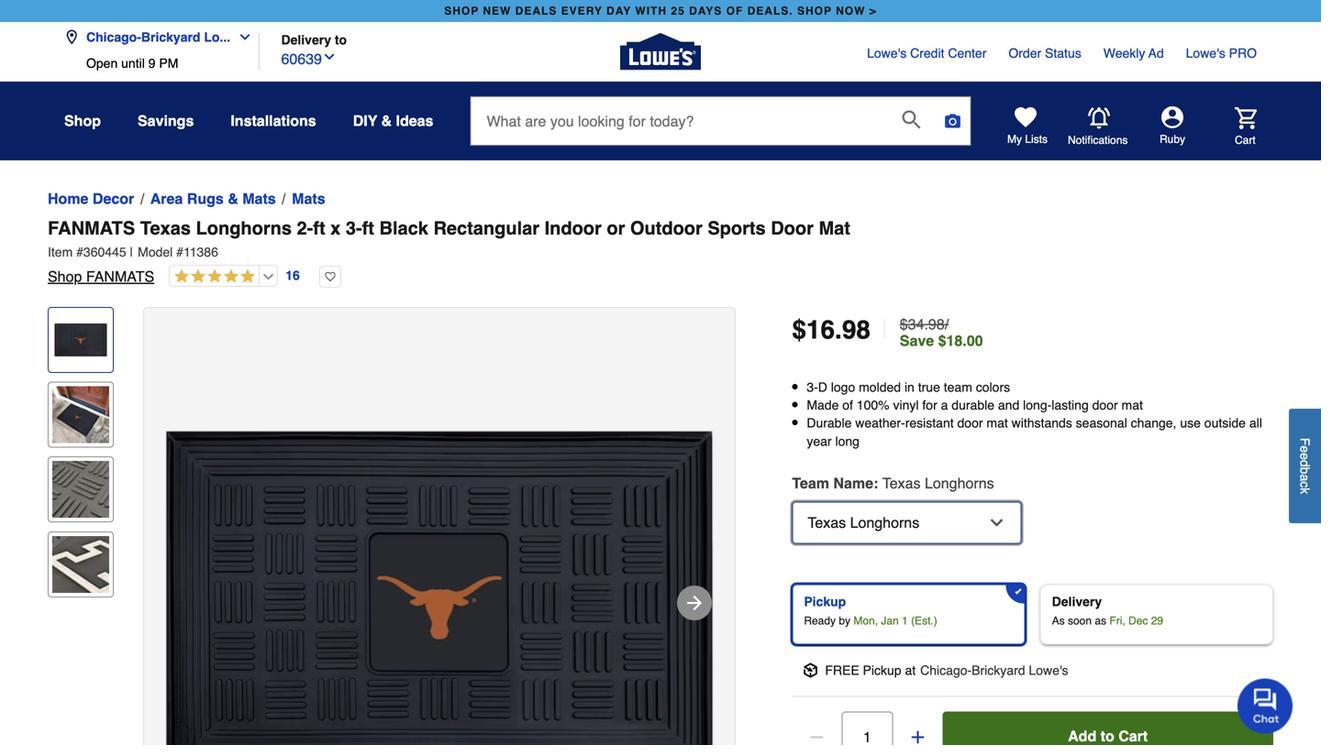 Task type: locate. For each thing, give the bounding box(es) containing it.
dec
[[1128, 615, 1148, 628]]

a
[[941, 398, 948, 413], [1298, 475, 1312, 482]]

0 vertical spatial texas
[[140, 218, 191, 239]]

fanmats
[[48, 218, 135, 239], [86, 268, 154, 285]]

chicago- up the open in the left of the page
[[86, 30, 141, 44]]

1 vertical spatial brickyard
[[972, 664, 1025, 678]]

delivery up 60639
[[281, 33, 331, 47]]

0 vertical spatial &
[[381, 112, 392, 129]]

to inside button
[[1101, 728, 1114, 745]]

mat down and
[[987, 416, 1008, 431]]

durable
[[807, 416, 852, 431]]

lowe's down as
[[1029, 664, 1068, 678]]

& inside area rugs & mats link
[[228, 190, 238, 207]]

3- up made
[[807, 380, 818, 395]]

my lists
[[1007, 133, 1048, 146]]

k
[[1298, 488, 1312, 495]]

0 horizontal spatial chicago-
[[86, 30, 141, 44]]

shop down item
[[48, 268, 82, 285]]

0 horizontal spatial ft
[[313, 218, 325, 239]]

0 vertical spatial chicago-
[[86, 30, 141, 44]]

diy & ideas button
[[353, 105, 433, 138]]

fri,
[[1109, 615, 1125, 628]]

new
[[483, 5, 511, 17]]

shop left new
[[444, 5, 479, 17]]

notifications
[[1068, 134, 1128, 147]]

lasting
[[1052, 398, 1089, 413]]

0 vertical spatial door
[[1092, 398, 1118, 413]]

0 horizontal spatial mats
[[242, 190, 276, 207]]

arrow right image
[[683, 593, 705, 615]]

fanmats  #11386 - thumbnail3 image
[[52, 462, 109, 519]]

0 horizontal spatial longhorns
[[196, 218, 292, 239]]

or
[[607, 218, 625, 239]]

1 horizontal spatial |
[[882, 314, 889, 346]]

1 horizontal spatial chicago-
[[920, 664, 972, 678]]

longhorns down resistant
[[925, 475, 994, 492]]

3- inside 3-d logo molded in true team colors made of 100% vinyl for a durable and long-lasting door mat durable weather-resistant door mat withstands seasonal change, use outside all year long
[[807, 380, 818, 395]]

1 vertical spatial to
[[1101, 728, 1114, 745]]

door
[[771, 218, 814, 239]]

1 horizontal spatial to
[[1101, 728, 1114, 745]]

1 horizontal spatial 3-
[[807, 380, 818, 395]]

free pickup at chicago-brickyard lowe's
[[825, 664, 1068, 678]]

to for add
[[1101, 728, 1114, 745]]

delivery
[[281, 33, 331, 47], [1052, 595, 1102, 610]]

save
[[900, 333, 934, 350]]

e up b
[[1298, 453, 1312, 460]]

shop fanmats
[[48, 268, 154, 285]]

0 vertical spatial 16
[[286, 269, 300, 283]]

rugs
[[187, 190, 224, 207]]

texas up the model
[[140, 218, 191, 239]]

1 vertical spatial shop
[[48, 268, 82, 285]]

delivery up 'soon'
[[1052, 595, 1102, 610]]

1 horizontal spatial &
[[381, 112, 392, 129]]

texas right :
[[882, 475, 921, 492]]

0 horizontal spatial mat
[[987, 416, 1008, 431]]

as
[[1052, 615, 1065, 628]]

None search field
[[470, 96, 971, 161]]

0 horizontal spatial &
[[228, 190, 238, 207]]

0 vertical spatial delivery
[[281, 33, 331, 47]]

day
[[606, 5, 631, 17]]

0 horizontal spatial shop
[[444, 5, 479, 17]]

longhorns down area rugs & mats link
[[196, 218, 292, 239]]

name
[[833, 475, 873, 492]]

e up d at right bottom
[[1298, 446, 1312, 453]]

0 horizontal spatial #
[[76, 245, 83, 260]]

2 horizontal spatial lowe's
[[1186, 46, 1225, 61]]

pickup up ready
[[804, 595, 846, 610]]

2 e from the top
[[1298, 453, 1312, 460]]

3- right x
[[346, 218, 362, 239]]

1 horizontal spatial ft
[[362, 218, 374, 239]]

cart inside button
[[1235, 134, 1256, 147]]

cart right "add"
[[1119, 728, 1148, 745]]

chevron down image
[[322, 50, 337, 64]]

door up seasonal
[[1092, 398, 1118, 413]]

2 # from the left
[[176, 245, 183, 260]]

of
[[842, 398, 853, 413]]

2 shop from the left
[[797, 5, 832, 17]]

to up chevron down image
[[335, 33, 347, 47]]

installations
[[231, 112, 316, 129]]

fanmats  #11386 - thumbnail image
[[52, 312, 109, 369]]

in
[[905, 380, 915, 395]]

16 left heart outline icon
[[286, 269, 300, 283]]

& right "rugs"
[[228, 190, 238, 207]]

& right diy
[[381, 112, 392, 129]]

1 vertical spatial |
[[882, 314, 889, 346]]

2-
[[297, 218, 313, 239]]

1 vertical spatial longhorns
[[925, 475, 994, 492]]

option group containing pickup
[[785, 577, 1281, 653]]

# right the model
[[176, 245, 183, 260]]

texas inside "fanmats texas longhorns 2-ft x 3-ft black rectangular indoor or outdoor sports door mat item # 360445 | model # 11386"
[[140, 218, 191, 239]]

seasonal
[[1076, 416, 1127, 431]]

0 horizontal spatial brickyard
[[141, 30, 200, 44]]

1 horizontal spatial delivery
[[1052, 595, 1102, 610]]

1 horizontal spatial mats
[[292, 190, 325, 207]]

delivery for to
[[281, 33, 331, 47]]

a up k
[[1298, 475, 1312, 482]]

3- inside "fanmats texas longhorns 2-ft x 3-ft black rectangular indoor or outdoor sports door mat item # 360445 | model # 11386"
[[346, 218, 362, 239]]

brickyard right at
[[972, 664, 1025, 678]]

deals
[[515, 5, 557, 17]]

|
[[130, 245, 133, 260], [882, 314, 889, 346]]

>
[[869, 5, 877, 17]]

lowe's left pro
[[1186, 46, 1225, 61]]

delivery as soon as fri, dec 29
[[1052, 595, 1163, 628]]

1 vertical spatial a
[[1298, 475, 1312, 482]]

to right "add"
[[1101, 728, 1114, 745]]

0 vertical spatial mat
[[1122, 398, 1143, 413]]

1 mats from the left
[[242, 190, 276, 207]]

pickup left at
[[863, 664, 901, 678]]

d
[[1298, 460, 1312, 467]]

change,
[[1131, 416, 1177, 431]]

0 horizontal spatial a
[[941, 398, 948, 413]]

# right item
[[76, 245, 83, 260]]

1 # from the left
[[76, 245, 83, 260]]

cart down lowe's home improvement cart image
[[1235, 134, 1256, 147]]

0 vertical spatial pickup
[[804, 595, 846, 610]]

0 vertical spatial a
[[941, 398, 948, 413]]

of
[[726, 5, 743, 17]]

credit
[[910, 46, 944, 61]]

1 vertical spatial fanmats
[[86, 268, 154, 285]]

0 vertical spatial fanmats
[[48, 218, 135, 239]]

1 horizontal spatial #
[[176, 245, 183, 260]]

16
[[286, 269, 300, 283], [806, 316, 835, 345]]

$ 16 . 98
[[792, 316, 871, 345]]

1 vertical spatial pickup
[[863, 664, 901, 678]]

0 vertical spatial 3-
[[346, 218, 362, 239]]

molded
[[859, 380, 901, 395]]

1 horizontal spatial 16
[[806, 316, 835, 345]]

1 vertical spatial 16
[[806, 316, 835, 345]]

decor
[[93, 190, 134, 207]]

$
[[792, 316, 806, 345]]

lowe's inside lowe's credit center link
[[867, 46, 907, 61]]

lists
[[1025, 133, 1048, 146]]

0 horizontal spatial door
[[957, 416, 983, 431]]

until
[[121, 56, 145, 71]]

to for delivery
[[335, 33, 347, 47]]

lo...
[[204, 30, 230, 44]]

option group
[[785, 577, 1281, 653]]

Stepper number input field with increment and decrement buttons number field
[[842, 712, 893, 746]]

now
[[836, 5, 866, 17]]

item number 3 6 0 4 4 5 and model number 1 1 3 8 6 element
[[48, 243, 1273, 261]]

shop down the open in the left of the page
[[64, 112, 101, 129]]

open until 9 pm
[[86, 56, 178, 71]]

as
[[1095, 615, 1106, 628]]

mats up '2-'
[[292, 190, 325, 207]]

$34.98
[[900, 316, 945, 333]]

area rugs & mats link
[[150, 188, 276, 210]]

1 horizontal spatial brickyard
[[972, 664, 1025, 678]]

1 vertical spatial chicago-
[[920, 664, 972, 678]]

1 horizontal spatial shop
[[797, 5, 832, 17]]

0 vertical spatial longhorns
[[196, 218, 292, 239]]

1 horizontal spatial pickup
[[863, 664, 901, 678]]

chevron down image
[[230, 30, 252, 44]]

savings
[[138, 112, 194, 129]]

pickup image
[[803, 664, 818, 678]]

0 horizontal spatial 3-
[[346, 218, 362, 239]]

lowe's home improvement logo image
[[620, 11, 701, 92]]

0 horizontal spatial cart
[[1119, 728, 1148, 745]]

mat up change,
[[1122, 398, 1143, 413]]

pro
[[1229, 46, 1257, 61]]

brickyard up pm
[[141, 30, 200, 44]]

0 horizontal spatial lowe's
[[867, 46, 907, 61]]

mats left mats link
[[242, 190, 276, 207]]

cart inside button
[[1119, 728, 1148, 745]]

logo
[[831, 380, 855, 395]]

cart
[[1235, 134, 1256, 147], [1119, 728, 1148, 745]]

installations button
[[231, 105, 316, 138]]

0 vertical spatial shop
[[64, 112, 101, 129]]

1 vertical spatial 3-
[[807, 380, 818, 395]]

| right 98
[[882, 314, 889, 346]]

| left the model
[[130, 245, 133, 260]]

to
[[335, 33, 347, 47], [1101, 728, 1114, 745]]

chat invite button image
[[1238, 678, 1294, 734]]

delivery to
[[281, 33, 347, 47]]

mats
[[242, 190, 276, 207], [292, 190, 325, 207]]

fanmats up '360445'
[[48, 218, 135, 239]]

weekly ad
[[1103, 46, 1164, 61]]

0 horizontal spatial delivery
[[281, 33, 331, 47]]

order status link
[[1009, 44, 1081, 62]]

0 vertical spatial cart
[[1235, 134, 1256, 147]]

every
[[561, 5, 603, 17]]

0 horizontal spatial pickup
[[804, 595, 846, 610]]

chicago- inside chicago-brickyard lo... button
[[86, 30, 141, 44]]

status
[[1045, 46, 1081, 61]]

team name : texas longhorns
[[792, 475, 994, 492]]

| inside "fanmats texas longhorns 2-ft x 3-ft black rectangular indoor or outdoor sports door mat item # 360445 | model # 11386"
[[130, 245, 133, 260]]

0 horizontal spatial |
[[130, 245, 133, 260]]

1
[[902, 615, 908, 628]]

0 horizontal spatial texas
[[140, 218, 191, 239]]

fanmats  #11386 - thumbnail4 image
[[52, 536, 109, 593]]

ft right x
[[362, 218, 374, 239]]

shop for shop
[[64, 112, 101, 129]]

door down durable
[[957, 416, 983, 431]]

1 ft from the left
[[313, 218, 325, 239]]

home decor link
[[48, 188, 134, 210]]

door
[[1092, 398, 1118, 413], [957, 416, 983, 431]]

fanmats  #11386 image
[[144, 308, 735, 746]]

1 vertical spatial mat
[[987, 416, 1008, 431]]

1 horizontal spatial a
[[1298, 475, 1312, 482]]

center
[[948, 46, 987, 61]]

lowe's left the credit
[[867, 46, 907, 61]]

fanmats down '360445'
[[86, 268, 154, 285]]

& inside diy & ideas button
[[381, 112, 392, 129]]

0 horizontal spatial to
[[335, 33, 347, 47]]

fanmats  #11386 - thumbnail2 image
[[52, 387, 109, 444]]

ft left x
[[313, 218, 325, 239]]

chicago- right at
[[920, 664, 972, 678]]

0 vertical spatial brickyard
[[141, 30, 200, 44]]

brickyard
[[141, 30, 200, 44], [972, 664, 1025, 678]]

16 left 98
[[806, 316, 835, 345]]

1 vertical spatial &
[[228, 190, 238, 207]]

fanmats inside "fanmats texas longhorns 2-ft x 3-ft black rectangular indoor or outdoor sports door mat item # 360445 | model # 11386"
[[48, 218, 135, 239]]

4.8 stars image
[[170, 269, 255, 286]]

1 vertical spatial door
[[957, 416, 983, 431]]

0 horizontal spatial 16
[[286, 269, 300, 283]]

outdoor
[[630, 218, 703, 239]]

1 vertical spatial texas
[[882, 475, 921, 492]]

sports
[[708, 218, 766, 239]]

0 vertical spatial |
[[130, 245, 133, 260]]

delivery inside delivery as soon as fri, dec 29
[[1052, 595, 1102, 610]]

a right for
[[941, 398, 948, 413]]

1 vertical spatial cart
[[1119, 728, 1148, 745]]

jan
[[881, 615, 899, 628]]

add to cart
[[1068, 728, 1148, 745]]

0 vertical spatial to
[[335, 33, 347, 47]]

a inside 3-d logo molded in true team colors made of 100% vinyl for a durable and long-lasting door mat durable weather-resistant door mat withstands seasonal change, use outside all year long
[[941, 398, 948, 413]]

1 shop from the left
[[444, 5, 479, 17]]

lowe's inside lowe's pro link
[[1186, 46, 1225, 61]]

shop left now
[[797, 5, 832, 17]]

longhorns
[[196, 218, 292, 239], [925, 475, 994, 492]]

1 horizontal spatial cart
[[1235, 134, 1256, 147]]

1 vertical spatial delivery
[[1052, 595, 1102, 610]]



Task type: vqa. For each thing, say whether or not it's contained in the screenshot.
chevron right icon corresponding to Building Supplies
no



Task type: describe. For each thing, give the bounding box(es) containing it.
home decor
[[48, 190, 134, 207]]

free
[[825, 664, 859, 678]]

all
[[1249, 416, 1262, 431]]

chicago-brickyard lo... button
[[64, 19, 260, 56]]

model
[[138, 245, 173, 260]]

11386
[[183, 245, 218, 260]]

$18.00
[[938, 333, 983, 350]]

lowe's pro
[[1186, 46, 1257, 61]]

100%
[[857, 398, 890, 413]]

lowe's pro link
[[1186, 44, 1257, 62]]

60639 button
[[281, 46, 337, 70]]

weather-
[[855, 416, 905, 431]]

1 horizontal spatial lowe's
[[1029, 664, 1068, 678]]

durable
[[952, 398, 994, 413]]

longhorns inside "fanmats texas longhorns 2-ft x 3-ft black rectangular indoor or outdoor sports door mat item # 360445 | model # 11386"
[[196, 218, 292, 239]]

heart outline image
[[319, 266, 341, 288]]

1 e from the top
[[1298, 446, 1312, 453]]

(est.)
[[911, 615, 937, 628]]

c
[[1298, 482, 1312, 488]]

long-
[[1023, 398, 1052, 413]]

home
[[48, 190, 88, 207]]

Search Query text field
[[471, 97, 888, 145]]

diy
[[353, 112, 377, 129]]

outside
[[1204, 416, 1246, 431]]

lowe's credit center link
[[867, 44, 987, 62]]

diy & ideas
[[353, 112, 433, 129]]

my lists link
[[1007, 106, 1048, 147]]

camera image
[[944, 112, 962, 130]]

lowe's for lowe's credit center
[[867, 46, 907, 61]]

360445
[[83, 245, 126, 260]]

lowe's home improvement cart image
[[1235, 107, 1257, 129]]

ready
[[804, 615, 836, 628]]

d
[[818, 380, 827, 395]]

2 ft from the left
[[362, 218, 374, 239]]

weekly
[[1103, 46, 1145, 61]]

2 mats from the left
[[292, 190, 325, 207]]

1 horizontal spatial texas
[[882, 475, 921, 492]]

9
[[148, 56, 156, 71]]

pickup inside pickup ready by mon, jan 1 (est.)
[[804, 595, 846, 610]]

f e e d b a c k
[[1298, 438, 1312, 495]]

fanmats texas longhorns 2-ft x 3-ft black rectangular indoor or outdoor sports door mat item # 360445 | model # 11386
[[48, 218, 850, 260]]

search image
[[902, 110, 921, 129]]

cart button
[[1209, 107, 1257, 147]]

black
[[379, 218, 428, 239]]

a inside f e e d b a c k button
[[1298, 475, 1312, 482]]

plus image
[[909, 729, 927, 746]]

colors
[[976, 380, 1010, 395]]

shop button
[[64, 105, 101, 138]]

f e e d b a c k button
[[1289, 409, 1321, 524]]

order
[[1009, 46, 1041, 61]]

$34.98 /
[[900, 316, 949, 333]]

save $18.00
[[900, 333, 983, 350]]

with
[[635, 5, 667, 17]]

98
[[842, 316, 871, 345]]

lowe's home improvement notification center image
[[1088, 107, 1110, 129]]

at
[[905, 664, 916, 678]]

deals.
[[747, 5, 793, 17]]

use
[[1180, 416, 1201, 431]]

pickup ready by mon, jan 1 (est.)
[[804, 595, 937, 628]]

25
[[671, 5, 685, 17]]

withstands
[[1012, 416, 1072, 431]]

brickyard inside button
[[141, 30, 200, 44]]

soon
[[1068, 615, 1092, 628]]

/
[[945, 316, 949, 333]]

team
[[792, 475, 829, 492]]

ad
[[1148, 46, 1164, 61]]

savings button
[[138, 105, 194, 138]]

and
[[998, 398, 1019, 413]]

lowe's credit center
[[867, 46, 987, 61]]

minus image
[[808, 729, 826, 746]]

delivery for as
[[1052, 595, 1102, 610]]

f
[[1298, 438, 1312, 446]]

1 horizontal spatial door
[[1092, 398, 1118, 413]]

lowe's for lowe's pro
[[1186, 46, 1225, 61]]

location image
[[64, 30, 79, 44]]

made
[[807, 398, 839, 413]]

resistant
[[905, 416, 954, 431]]

1 horizontal spatial mat
[[1122, 398, 1143, 413]]

1 horizontal spatial longhorns
[[925, 475, 994, 492]]

shop for shop fanmats
[[48, 268, 82, 285]]

add to cart button
[[942, 712, 1273, 746]]

60639
[[281, 50, 322, 67]]

mats link
[[292, 188, 325, 210]]

b
[[1298, 467, 1312, 475]]

:
[[873, 475, 878, 492]]

weekly ad link
[[1103, 44, 1164, 62]]

lowe's home improvement lists image
[[1015, 106, 1037, 128]]

vinyl
[[893, 398, 919, 413]]

team
[[944, 380, 972, 395]]

rectangular
[[433, 218, 539, 239]]

area rugs & mats
[[150, 190, 276, 207]]

ideas
[[396, 112, 433, 129]]

year
[[807, 434, 832, 449]]

x
[[330, 218, 341, 239]]



